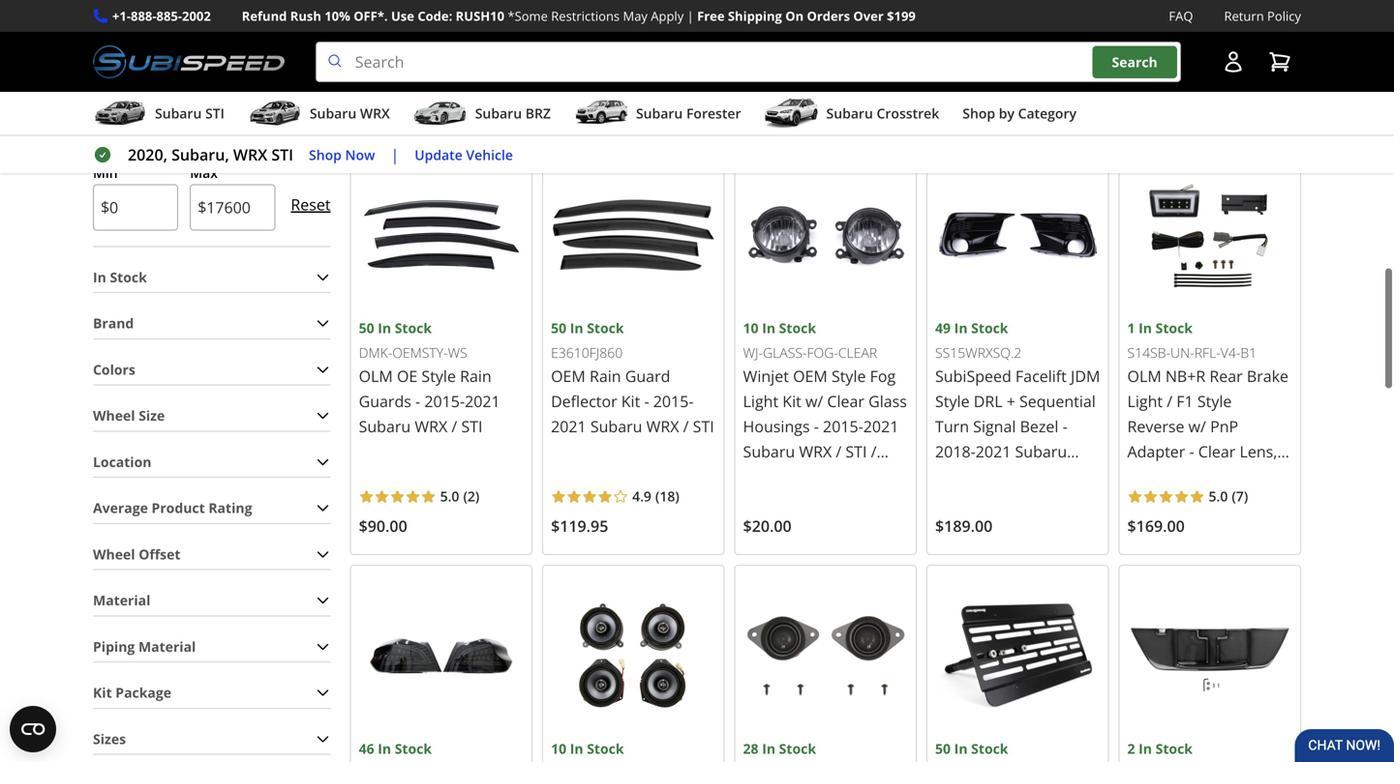 Task type: vqa. For each thing, say whether or not it's contained in the screenshot.


Task type: locate. For each thing, give the bounding box(es) containing it.
w/ up the housings
[[805, 417, 823, 438]]

subaru forester
[[636, 104, 741, 123]]

1 vertical spatial shop
[[963, 104, 995, 123]]

2 horizontal spatial shop
[[963, 104, 995, 123]]

olm nb+r rear brake light / f1 style reverse w/ pnp adapter - clear lens, gloss black base, white bar - 2015-2021 subaru wrx / sti image
[[1127, 179, 1292, 344]]

50 inside "50 in stock e3610fj860 oem rain guard deflector kit - 2015- 2021 subaru wrx / sti"
[[551, 345, 566, 364]]

style up turn at the bottom right
[[935, 417, 970, 438]]

subaru oem kicker tweeter upgrade - 2015-2021 subaru wrx / sti image
[[743, 600, 908, 763]]

clear left glass
[[827, 417, 864, 438]]

sti inside the 1 in stock s14sb-un-rfl-v4-b1 olm nb+r rear brake light / f1 style reverse w/ pnp adapter - clear lens, gloss black base, white bar - 2015-2021 subaru wrx / sti
[[1230, 543, 1251, 564]]

apr carbon fiber license plate backing - 2015-2021 subaru wrx / sti image
[[1127, 600, 1292, 763]]

2 rain from the left
[[590, 392, 621, 413]]

vehicle
[[503, 135, 550, 154], [466, 145, 513, 164]]

in for olm nb+r rear brake light / f1 style reverse w/ pnp adapter - clear lens, gloss black base, white bar - 2015-2021 subaru wrx / sti
[[1139, 345, 1152, 364]]

sti
[[205, 104, 224, 123], [271, 144, 293, 165], [461, 442, 483, 463], [693, 442, 714, 463], [846, 468, 867, 488], [982, 493, 1003, 514], [1230, 543, 1251, 564]]

a subaru sti thumbnail image image
[[93, 99, 147, 128]]

v4-
[[1221, 370, 1241, 388]]

olm
[[359, 392, 393, 413], [1127, 392, 1161, 413]]

gloss
[[1127, 493, 1167, 514]]

/ left the housings
[[683, 442, 689, 463]]

| right only
[[391, 144, 399, 165]]

product
[[152, 525, 205, 544]]

rating
[[208, 525, 252, 544]]

stock inside 10 in stock wj-glass-fog-clear winjet oem style fog light kit w/ clear glass housings - 2015-2021 subaru wrx / sti / 2013-2021 scion frs / subaru brz / toyota 86
[[779, 345, 816, 364]]

shop inside dropdown button
[[963, 104, 995, 123]]

olm down s14sb-
[[1127, 392, 1161, 413]]

subaru forester button
[[574, 96, 741, 135]]

- inside 49 in stock ss15wrxsq.2 subispeed facelift jdm style drl + sequential turn signal bezel - 2018-2021 subaru wrx / sti
[[1063, 442, 1068, 463]]

oem inside 10 in stock wj-glass-fog-clear winjet oem style fog light kit w/ clear glass housings - 2015-2021 subaru wrx / sti / 2013-2021 scion frs / subaru brz / toyota 86
[[793, 392, 828, 413]]

2021 down signal
[[976, 468, 1011, 488]]

0 horizontal spatial clear
[[827, 417, 864, 438]]

2015- inside 50 in stock dmk-oemsty-ws olm oe style rain guards - 2015-2021 subaru wrx / sti
[[424, 417, 465, 438]]

brz left a subaru forester thumbnail image
[[525, 104, 551, 123]]

wrx down guard
[[646, 442, 679, 463]]

vehicle inside button
[[466, 145, 513, 164]]

2002
[[182, 7, 211, 25]]

50 for oemsty-
[[359, 345, 374, 364]]

brz down scion
[[799, 518, 827, 539]]

e3610fj860
[[551, 370, 623, 388]]

in inside dropdown button
[[93, 294, 106, 313]]

2021 down deflector
[[551, 442, 586, 463]]

wrx up scion
[[799, 468, 832, 488]]

stock inside 50 in stock dmk-oemsty-ws olm oe style rain guards - 2015-2021 subaru wrx / sti
[[395, 345, 432, 364]]

un-
[[1171, 370, 1194, 388]]

| left free
[[687, 7, 694, 25]]

subaru up $20.00
[[743, 518, 795, 539]]

rain down e3610fj860
[[590, 392, 621, 413]]

code:
[[418, 7, 452, 25]]

shop for shop now
[[309, 145, 342, 164]]

subaru left apply
[[570, 15, 651, 46]]

2015- inside 10 in stock wj-glass-fog-clear winjet oem style fog light kit w/ clear glass housings - 2015-2021 subaru wrx / sti / 2013-2021 scion frs / subaru brz / toyota 86
[[823, 442, 863, 463]]

2015- inside the 1 in stock s14sb-un-rfl-v4-b1 olm nb+r rear brake light / f1 style reverse w/ pnp adapter - clear lens, gloss black base, white bar - 2015-2021 subaru wrx / sti
[[1211, 518, 1252, 539]]

stock inside the 1 in stock s14sb-un-rfl-v4-b1 olm nb+r rear brake light / f1 style reverse w/ pnp adapter - clear lens, gloss black base, white bar - 2015-2021 subaru wrx / sti
[[1156, 345, 1193, 364]]

10
[[743, 345, 759, 364]]

$189.00
[[935, 542, 993, 563]]

subaru,
[[171, 144, 229, 165]]

stock for winjet oem style fog light kit w/ clear glass housings - 2015-2021 subaru wrx / sti / 2013-2021 scion frs / subaru brz / toyota 86
[[779, 345, 816, 364]]

products
[[845, 15, 945, 46]]

in right 49
[[954, 345, 968, 364]]

sti down signal
[[982, 493, 1003, 514]]

885-
[[156, 7, 182, 25]]

- right the housings
[[814, 442, 819, 463]]

rush
[[290, 7, 321, 25]]

subaru up subaru, on the left top of the page
[[155, 104, 202, 123]]

vehicle down subaru brz dropdown button
[[466, 145, 513, 164]]

wrx inside the 1 in stock s14sb-un-rfl-v4-b1 olm nb+r rear brake light / f1 style reverse w/ pnp adapter - clear lens, gloss black base, white bar - 2015-2021 subaru wrx / sti
[[1183, 543, 1216, 564]]

stock inside 49 in stock ss15wrxsq.2 subispeed facelift jdm style drl + sequential turn signal bezel - 2018-2021 subaru wrx / sti
[[971, 345, 1008, 364]]

maximum slider
[[311, 159, 331, 179]]

b1
[[1240, 370, 1257, 388]]

kit inside "50 in stock e3610fj860 oem rain guard deflector kit - 2015- 2021 subaru wrx / sti"
[[621, 417, 640, 438]]

rain inside 50 in stock dmk-oemsty-ws olm oe style rain guards - 2015-2021 subaru wrx / sti
[[460, 392, 492, 413]]

2 horizontal spatial kit
[[783, 417, 801, 438]]

style down clear
[[832, 392, 866, 413]]

2018-
[[935, 468, 976, 488]]

- inside 50 in stock dmk-oemsty-ws olm oe style rain guards - 2015-2021 subaru wrx / sti
[[415, 417, 420, 438]]

winjet oem style fog light kit w/ clear glass housings - 2015-2021 subaru wrx / sti / 2013-2021 scion frs / subaru brz / toyota 86 image
[[743, 179, 908, 344]]

search
[[1112, 53, 1158, 71]]

stock up oemsty- on the left
[[395, 345, 432, 364]]

|
[[687, 7, 694, 25], [391, 144, 399, 165]]

/ down scion
[[831, 518, 837, 539]]

/ inside "50 in stock e3610fj860 oem rain guard deflector kit - 2015- 2021 subaru wrx / sti"
[[683, 442, 689, 463]]

2021 inside 49 in stock ss15wrxsq.2 subispeed facelift jdm style drl + sequential turn signal bezel - 2018-2021 subaru wrx / sti
[[976, 468, 1011, 488]]

in inside 49 in stock ss15wrxsq.2 subispeed facelift jdm style drl + sequential turn signal bezel - 2018-2021 subaru wrx / sti
[[954, 345, 968, 364]]

/ down ws
[[452, 442, 457, 463]]

1
[[1127, 345, 1135, 364]]

1 vertical spatial clear
[[1198, 468, 1236, 488]]

stock up "un-"
[[1156, 345, 1193, 364]]

subaru down bezel
[[1015, 468, 1067, 488]]

2015- inside "50 in stock e3610fj860 oem rain guard deflector kit - 2015- 2021 subaru wrx / sti"
[[653, 417, 694, 438]]

kit package
[[93, 710, 171, 729]]

0 horizontal spatial light
[[743, 417, 779, 438]]

2 50 from the left
[[551, 345, 566, 364]]

kit inside kit package "dropdown button"
[[93, 710, 112, 729]]

1 horizontal spatial shop
[[449, 15, 505, 46]]

1 horizontal spatial |
[[687, 7, 694, 25]]

sti inside 10 in stock wj-glass-fog-clear winjet oem style fog light kit w/ clear glass housings - 2015-2021 subaru wrx / sti / 2013-2021 scion frs / subaru brz / toyota 86
[[846, 468, 867, 488]]

w/ left pnp
[[1189, 442, 1206, 463]]

0 vertical spatial w/
[[805, 417, 823, 438]]

olm down dmk-
[[359, 392, 393, 413]]

jdm
[[1071, 392, 1100, 413]]

in inside "50 in stock e3610fj860 oem rain guard deflector kit - 2015- 2021 subaru wrx / sti"
[[570, 345, 583, 364]]

/ down base,
[[1220, 543, 1226, 564]]

w/
[[805, 417, 823, 438], [1189, 442, 1206, 463]]

style up pnp
[[1197, 417, 1232, 438]]

clear
[[838, 370, 877, 388]]

2 oem from the left
[[551, 392, 586, 413]]

2 vertical spatial shop
[[309, 145, 342, 164]]

1 olm from the left
[[359, 392, 393, 413]]

deflector
[[551, 417, 617, 438]]

0 horizontal spatial |
[[391, 144, 399, 165]]

in inside 50 in stock dmk-oemsty-ws olm oe style rain guards - 2015-2021 subaru wrx / sti
[[378, 345, 391, 364]]

rain inside "50 in stock e3610fj860 oem rain guard deflector kit - 2015- 2021 subaru wrx / sti"
[[590, 392, 621, 413]]

50 up e3610fj860
[[551, 345, 566, 364]]

50 inside 50 in stock dmk-oemsty-ws olm oe style rain guards - 2015-2021 subaru wrx / sti
[[359, 345, 374, 364]]

0 horizontal spatial olm
[[359, 392, 393, 413]]

max
[[190, 190, 218, 208]]

Max text field
[[190, 210, 275, 257]]

average
[[93, 525, 148, 544]]

2021 inside the 1 in stock s14sb-un-rfl-v4-b1 olm nb+r rear brake light / f1 style reverse w/ pnp adapter - clear lens, gloss black base, white bar - 2015-2021 subaru wrx / sti
[[1252, 518, 1287, 539]]

2013-
[[743, 493, 784, 514]]

turn
[[935, 442, 969, 463]]

-
[[415, 417, 420, 438], [644, 417, 649, 438], [814, 442, 819, 463], [1063, 442, 1068, 463], [1189, 468, 1194, 488], [1202, 518, 1207, 539]]

2021 down glass
[[863, 442, 899, 463]]

- right bezel
[[1063, 442, 1068, 463]]

pnp
[[1210, 442, 1238, 463]]

stock up the glass-
[[779, 345, 816, 364]]

2021 down ws
[[465, 417, 500, 438]]

/ up scion
[[836, 468, 842, 488]]

0 vertical spatial |
[[687, 7, 694, 25]]

average product rating button
[[93, 520, 331, 550]]

stock for olm oe style rain guards - 2015-2021 subaru wrx / sti
[[395, 345, 432, 364]]

light up reverse
[[1127, 417, 1163, 438]]

brz inside dropdown button
[[525, 104, 551, 123]]

style inside the 1 in stock s14sb-un-rfl-v4-b1 olm nb+r rear brake light / f1 style reverse w/ pnp adapter - clear lens, gloss black base, white bar - 2015-2021 subaru wrx / sti
[[1197, 417, 1232, 438]]

2020, subaru, wrx sti
[[128, 144, 293, 165]]

location
[[93, 479, 151, 498]]

1 vertical spatial brz
[[799, 518, 827, 539]]

glass
[[869, 417, 907, 438]]

in inside 10 in stock wj-glass-fog-clear winjet oem style fog light kit w/ clear glass housings - 2015-2021 subaru wrx / sti / 2013-2021 scion frs / subaru brz / toyota 86
[[762, 345, 776, 364]]

- down oe
[[415, 417, 420, 438]]

2021 left scion
[[784, 493, 819, 514]]

wrx down oe
[[415, 442, 448, 463]]

1 vertical spatial w/
[[1189, 442, 1206, 463]]

oem up deflector
[[551, 392, 586, 413]]

style inside 50 in stock dmk-oemsty-ws olm oe style rain guards - 2015-2021 subaru wrx / sti
[[422, 392, 456, 413]]

grimmspeed front license plate relocation kit - 2018-2021 subaru wrx / sti / 2010-2013 legacy / 2013-2016 scion fr-s / 2013-2021 subaru brz / 2017-2021 toyota 86 image
[[935, 600, 1100, 763]]

brand button
[[93, 335, 331, 365]]

2 olm from the left
[[1127, 392, 1161, 413]]

search input field
[[315, 42, 1181, 82]]

sti left the housings
[[693, 442, 714, 463]]

black
[[1171, 493, 1209, 514]]

0 horizontal spatial w/
[[805, 417, 823, 438]]

shop left "*some"
[[449, 15, 505, 46]]

Min text field
[[93, 210, 178, 257]]

1 horizontal spatial olm
[[1127, 392, 1161, 413]]

1 vertical spatial |
[[391, 144, 399, 165]]

kit up the housings
[[783, 417, 801, 438]]

0 horizontal spatial rain
[[460, 392, 492, 413]]

clear
[[827, 417, 864, 438], [1198, 468, 1236, 488]]

return policy link
[[1224, 6, 1301, 26]]

material
[[138, 664, 196, 682]]

wj-
[[743, 370, 763, 388]]

2 light from the left
[[1127, 417, 1163, 438]]

stock for olm nb+r rear brake light / f1 style reverse w/ pnp adapter - clear lens, gloss black base, white bar - 2015-2021 subaru wrx / sti
[[1156, 345, 1193, 364]]

0 horizontal spatial oem
[[551, 392, 586, 413]]

shipping
[[728, 7, 782, 25]]

in inside the 1 in stock s14sb-un-rfl-v4-b1 olm nb+r rear brake light / f1 style reverse w/ pnp adapter - clear lens, gloss black base, white bar - 2015-2021 subaru wrx / sti
[[1139, 345, 1152, 364]]

w/ inside 10 in stock wj-glass-fog-clear winjet oem style fog light kit w/ clear glass housings - 2015-2021 subaru wrx / sti / 2013-2021 scion frs / subaru brz / toyota 86
[[805, 417, 823, 438]]

clear inside 10 in stock wj-glass-fog-clear winjet oem style fog light kit w/ clear glass housings - 2015-2021 subaru wrx / sti / 2013-2021 scion frs / subaru brz / toyota 86
[[827, 417, 864, 438]]

light inside the 1 in stock s14sb-un-rfl-v4-b1 olm nb+r rear brake light / f1 style reverse w/ pnp adapter - clear lens, gloss black base, white bar - 2015-2021 subaru wrx / sti
[[1127, 417, 1163, 438]]

subaru down guards
[[359, 442, 411, 463]]

- right bar
[[1202, 518, 1207, 539]]

my
[[480, 135, 500, 154]]

sti up 2020, subaru, wrx sti
[[205, 104, 224, 123]]

wrx inside 49 in stock ss15wrxsq.2 subispeed facelift jdm style drl + sequential turn signal bezel - 2018-2021 subaru wrx / sti
[[935, 493, 968, 514]]

sti up scion
[[846, 468, 867, 488]]

50
[[359, 345, 374, 364], [551, 345, 566, 364]]

in right 10
[[762, 345, 776, 364]]

stock up e3610fj860
[[587, 345, 624, 364]]

1 horizontal spatial light
[[1127, 417, 1163, 438]]

subaru wrx button
[[248, 96, 390, 135]]

49
[[935, 345, 951, 364]]

rain down ws
[[460, 392, 492, 413]]

sti inside dropdown button
[[205, 104, 224, 123]]

wrx up only
[[360, 104, 390, 123]]

light down winjet
[[743, 417, 779, 438]]

50 up dmk-
[[359, 345, 374, 364]]

wrx inside 10 in stock wj-glass-fog-clear winjet oem style fog light kit w/ clear glass housings - 2015-2021 subaru wrx / sti / 2013-2021 scion frs / subaru brz / toyota 86
[[799, 468, 832, 488]]

0 horizontal spatial shop
[[309, 145, 342, 164]]

subaru down deflector
[[590, 442, 642, 463]]

0 vertical spatial clear
[[827, 417, 864, 438]]

subaru right a subaru crosstrek thumbnail image
[[826, 104, 873, 123]]

*some
[[508, 7, 548, 25]]

in up e3610fj860
[[570, 345, 583, 364]]

sti inside 50 in stock dmk-oemsty-ws olm oe style rain guards - 2015-2021 subaru wrx / sti
[[461, 442, 483, 463]]

reverse
[[1127, 442, 1185, 463]]

/ down the 2018-
[[972, 493, 978, 514]]

stock inside "50 in stock e3610fj860 oem rain guard deflector kit - 2015- 2021 subaru wrx / sti"
[[587, 345, 624, 364]]

2755
[[350, 94, 381, 113]]

1 horizontal spatial 50
[[551, 345, 566, 364]]

49 in stock ss15wrxsq.2 subispeed facelift jdm style drl + sequential turn signal bezel - 2018-2021 subaru wrx / sti
[[935, 345, 1100, 514]]

- up "black"
[[1189, 468, 1194, 488]]

results
[[385, 94, 430, 113]]

stock up brand on the top left of the page
[[110, 294, 147, 313]]

oemsty-
[[392, 370, 448, 388]]

2015- down ws
[[424, 417, 465, 438]]

1 horizontal spatial clear
[[1198, 468, 1236, 488]]

- inside "50 in stock e3610fj860 oem rain guard deflector kit - 2015- 2021 subaru wrx / sti"
[[644, 417, 649, 438]]

subispeed
[[935, 392, 1011, 413]]

- down guard
[[644, 417, 649, 438]]

clear down pnp
[[1198, 468, 1236, 488]]

a subaru wrx thumbnail image image
[[248, 99, 302, 128]]

subaru down white
[[1127, 543, 1179, 564]]

shop left by
[[963, 104, 995, 123]]

0 horizontal spatial kit
[[93, 710, 112, 729]]

use
[[391, 7, 414, 25]]

wrx down the 2018-
[[935, 493, 968, 514]]

in right the 1 on the right
[[1139, 345, 1152, 364]]

in
[[93, 294, 106, 313], [378, 345, 391, 364], [762, 345, 776, 364], [570, 345, 583, 364], [954, 345, 968, 364], [1139, 345, 1152, 364]]

shop by category button
[[963, 96, 1077, 135]]

oem rain guard deflector kit - 2015-2021 subaru wrx / sti image
[[551, 179, 716, 344]]

1 rain from the left
[[460, 392, 492, 413]]

1 horizontal spatial kit
[[621, 417, 640, 438]]

subaru up my
[[475, 104, 522, 123]]

sti down ws
[[461, 442, 483, 463]]

1 horizontal spatial oem
[[793, 392, 828, 413]]

1 horizontal spatial rain
[[590, 392, 621, 413]]

stock up ss15wrxsq.2
[[971, 345, 1008, 364]]

a subaru forester thumbnail image image
[[574, 99, 628, 128]]

0 horizontal spatial 50
[[359, 345, 374, 364]]

1 horizontal spatial w/
[[1189, 442, 1206, 463]]

1 oem from the left
[[793, 392, 828, 413]]

0 vertical spatial shop
[[449, 15, 505, 46]]

rain
[[460, 392, 492, 413], [590, 392, 621, 413]]

update vehicle button
[[415, 144, 513, 166]]

brz
[[525, 104, 551, 123], [799, 518, 827, 539]]

housings
[[743, 442, 810, 463]]

+1-888-885-2002 link
[[112, 6, 211, 26]]

brz inside 10 in stock wj-glass-fog-clear winjet oem style fog light kit w/ clear glass housings - 2015-2021 subaru wrx / sti / 2013-2021 scion frs / subaru brz / toyota 86
[[799, 518, 827, 539]]

in up dmk-
[[378, 345, 391, 364]]

stock for oem rain guard deflector kit - 2015- 2021 subaru wrx / sti
[[587, 345, 624, 364]]

shop left 'now'
[[309, 145, 342, 164]]

0 vertical spatial brz
[[525, 104, 551, 123]]

oe
[[397, 392, 418, 413]]

price button
[[93, 119, 331, 149]]

a subaru crosstrek thumbnail image image
[[764, 99, 819, 128]]

sti inside "50 in stock e3610fj860 oem rain guard deflector kit - 2015- 2021 subaru wrx / sti"
[[693, 442, 714, 463]]

subaru oem kicker speaker upgrade - 2015-2021 subaru wrx / sti image
[[551, 600, 716, 763]]

1 horizontal spatial brz
[[799, 518, 827, 539]]

oem inside "50 in stock e3610fj860 oem rain guard deflector kit - 2015- 2021 subaru wrx / sti"
[[551, 392, 586, 413]]

sti down base,
[[1230, 543, 1251, 564]]

over
[[853, 7, 884, 25]]

kit down guard
[[621, 417, 640, 438]]

1 light from the left
[[743, 417, 779, 438]]

clear inside the 1 in stock s14sb-un-rfl-v4-b1 olm nb+r rear brake light / f1 style reverse w/ pnp adapter - clear lens, gloss black base, white bar - 2015-2021 subaru wrx / sti
[[1198, 468, 1236, 488]]

style down oemsty- on the left
[[422, 392, 456, 413]]

light
[[743, 417, 779, 438], [1127, 417, 1163, 438]]

1 50 from the left
[[359, 345, 374, 364]]

2021 down lens,
[[1252, 518, 1287, 539]]

2015- down guard
[[653, 417, 694, 438]]

in up brand on the top left of the page
[[93, 294, 106, 313]]

wrx down bar
[[1183, 543, 1216, 564]]

0 horizontal spatial brz
[[525, 104, 551, 123]]

kit
[[783, 417, 801, 438], [621, 417, 640, 438], [93, 710, 112, 729]]

oem down fog-
[[793, 392, 828, 413]]

2015- up scion
[[823, 442, 863, 463]]

kit left package
[[93, 710, 112, 729]]

wrx inside subaru wrx dropdown button
[[360, 104, 390, 123]]

2015- down base,
[[1211, 518, 1252, 539]]



Task type: describe. For each thing, give the bounding box(es) containing it.
a subaru brz thumbnail image image
[[413, 99, 467, 128]]

piping material button
[[93, 659, 331, 688]]

f1
[[1177, 417, 1193, 438]]

$199
[[887, 7, 916, 25]]

subaru brz button
[[413, 96, 551, 135]]

olm spec cr sequential tail lights - 2015-2021 subaru wrx / sti image
[[359, 600, 524, 763]]

/ up frs
[[871, 468, 877, 488]]

frs
[[866, 493, 892, 514]]

forester
[[686, 104, 741, 123]]

subaru up shop now
[[310, 104, 356, 123]]

vehicle down subaru brz
[[503, 135, 550, 154]]

stock for subispeed facelift jdm style drl + sequential turn signal bezel - 2018-2021 subaru wrx / sti
[[971, 345, 1008, 364]]

wrx inside 50 in stock dmk-oemsty-ws olm oe style rain guards - 2015-2021 subaru wrx / sti
[[415, 442, 448, 463]]

olm inside 50 in stock dmk-oemsty-ws olm oe style rain guards - 2015-2021 subaru wrx / sti
[[359, 392, 393, 413]]

subaru inside 49 in stock ss15wrxsq.2 subispeed facelift jdm style drl + sequential turn signal bezel - 2018-2021 subaru wrx / sti
[[1015, 468, 1067, 488]]

subaru crosstrek button
[[764, 96, 939, 135]]

+
[[1007, 417, 1015, 438]]

shop by category
[[963, 104, 1077, 123]]

return policy
[[1224, 7, 1301, 25]]

policy
[[1267, 7, 1301, 25]]

in for subispeed facelift jdm style drl + sequential turn signal bezel - 2018-2021 subaru wrx / sti
[[954, 345, 968, 364]]

refund
[[242, 7, 287, 25]]

shop for shop by category
[[963, 104, 995, 123]]

by
[[999, 104, 1015, 123]]

in for olm oe style rain guards - 2015-2021 subaru wrx / sti
[[378, 345, 391, 364]]

wrx-
[[657, 15, 709, 46]]

featured
[[742, 15, 839, 46]]

shop now link
[[309, 144, 375, 166]]

only
[[350, 135, 380, 154]]

lens,
[[1240, 468, 1277, 488]]

shop for shop 2020 subaru wrx-sti featured products
[[449, 15, 505, 46]]

only compatible to my vehicle
[[350, 135, 550, 154]]

888-
[[131, 7, 156, 25]]

style inside 49 in stock ss15wrxsq.2 subispeed facelift jdm style drl + sequential turn signal bezel - 2018-2021 subaru wrx / sti
[[935, 417, 970, 438]]

/ inside 50 in stock dmk-oemsty-ws olm oe style rain guards - 2015-2021 subaru wrx / sti
[[452, 442, 457, 463]]

86
[[743, 543, 761, 564]]

glass-
[[763, 370, 807, 388]]

wrx inside "50 in stock e3610fj860 oem rain guard deflector kit - 2015- 2021 subaru wrx / sti"
[[646, 442, 679, 463]]

/ inside 49 in stock ss15wrxsq.2 subispeed facelift jdm style drl + sequential turn signal bezel - 2018-2021 subaru wrx / sti
[[972, 493, 978, 514]]

facelift
[[1015, 392, 1067, 413]]

2020,
[[128, 144, 167, 165]]

sti inside 49 in stock ss15wrxsq.2 subispeed facelift jdm style drl + sequential turn signal bezel - 2018-2021 subaru wrx / sti
[[982, 493, 1003, 514]]

compatible
[[384, 135, 459, 154]]

in for oem rain guard deflector kit - 2015- 2021 subaru wrx / sti
[[570, 345, 583, 364]]

in stock button
[[93, 289, 331, 319]]

white
[[1127, 518, 1169, 539]]

$20.00
[[743, 542, 792, 563]]

kit inside 10 in stock wj-glass-fog-clear winjet oem style fog light kit w/ clear glass housings - 2015-2021 subaru wrx / sti / 2013-2021 scion frs / subaru brz / toyota 86
[[783, 417, 801, 438]]

nb+r
[[1165, 392, 1206, 413]]

average product rating
[[93, 525, 252, 544]]

piping material
[[93, 664, 196, 682]]

w/ inside the 1 in stock s14sb-un-rfl-v4-b1 olm nb+r rear brake light / f1 style reverse w/ pnp adapter - clear lens, gloss black base, white bar - 2015-2021 subaru wrx / sti
[[1189, 442, 1206, 463]]

subaru inside the 1 in stock s14sb-un-rfl-v4-b1 olm nb+r rear brake light / f1 style reverse w/ pnp adapter - clear lens, gloss black base, white bar - 2015-2021 subaru wrx / sti
[[1127, 543, 1179, 564]]

drl
[[974, 417, 1003, 438]]

open widget image
[[10, 707, 56, 753]]

minimum slider
[[93, 159, 112, 179]]

subaru up '2013-'
[[743, 468, 795, 488]]

sequential
[[1019, 417, 1096, 438]]

now
[[345, 145, 375, 164]]

rush10
[[456, 7, 504, 25]]

button image
[[1222, 50, 1245, 74]]

subaru sti
[[155, 104, 224, 123]]

update vehicle
[[415, 145, 513, 164]]

2021 inside 50 in stock dmk-oemsty-ws olm oe style rain guards - 2015-2021 subaru wrx / sti
[[465, 417, 500, 438]]

subaru inside 50 in stock dmk-oemsty-ws olm oe style rain guards - 2015-2021 subaru wrx / sti
[[359, 442, 411, 463]]

+1-
[[112, 7, 131, 25]]

to
[[463, 135, 476, 154]]

fog-
[[807, 370, 838, 388]]

shop 2020 subaru wrx-sti featured products
[[449, 15, 945, 46]]

kit package button
[[93, 705, 331, 735]]

subaru inside "50 in stock e3610fj860 oem rain guard deflector kit - 2015- 2021 subaru wrx / sti"
[[590, 442, 642, 463]]

subaru left forester
[[636, 104, 683, 123]]

ss15wrxsq.2
[[935, 370, 1022, 388]]

/ left f1
[[1167, 417, 1173, 438]]

location button
[[93, 474, 331, 504]]

base,
[[1213, 493, 1251, 514]]

2755 results
[[350, 94, 430, 113]]

price
[[93, 124, 127, 143]]

sti
[[709, 15, 736, 46]]

wrx down a subaru wrx thumbnail image
[[233, 144, 267, 165]]

adapter
[[1127, 468, 1185, 488]]

subaru crosstrek
[[826, 104, 939, 123]]

crosstrek
[[877, 104, 939, 123]]

guards
[[359, 417, 411, 438]]

search button
[[1093, 46, 1177, 78]]

+1-888-885-2002
[[112, 7, 211, 25]]

stock inside dropdown button
[[110, 294, 147, 313]]

scion
[[823, 493, 862, 514]]

subispeed logo image
[[93, 42, 284, 82]]

subaru wrx
[[310, 104, 390, 123]]

may
[[623, 7, 648, 25]]

rear
[[1210, 392, 1243, 413]]

subaru sti button
[[93, 96, 224, 135]]

s14sb-
[[1127, 370, 1171, 388]]

light inside 10 in stock wj-glass-fog-clear winjet oem style fog light kit w/ clear glass housings - 2015-2021 subaru wrx / sti / 2013-2021 scion frs / subaru brz / toyota 86
[[743, 417, 779, 438]]

50 in stock dmk-oemsty-ws olm oe style rain guards - 2015-2021 subaru wrx / sti
[[359, 345, 500, 463]]

brake
[[1247, 392, 1289, 413]]

restrictions
[[551, 7, 620, 25]]

2020
[[511, 15, 564, 46]]

style inside 10 in stock wj-glass-fog-clear winjet oem style fog light kit w/ clear glass housings - 2015-2021 subaru wrx / sti / 2013-2021 scion frs / subaru brz / toyota 86
[[832, 392, 866, 413]]

olm inside the 1 in stock s14sb-un-rfl-v4-b1 olm nb+r rear brake light / f1 style reverse w/ pnp adapter - clear lens, gloss black base, white bar - 2015-2021 subaru wrx / sti
[[1127, 392, 1161, 413]]

signal
[[973, 442, 1016, 463]]

50 for oem
[[551, 345, 566, 364]]

in stock
[[93, 294, 147, 313]]

2021 inside "50 in stock e3610fj860 oem rain guard deflector kit - 2015- 2021 subaru wrx / sti"
[[551, 442, 586, 463]]

/ right frs
[[896, 493, 901, 514]]

$119.95
[[551, 542, 608, 563]]

olm oe style rain guards - 2015-2021 subaru wrx / sti image
[[359, 179, 524, 344]]

faq
[[1169, 7, 1193, 25]]

refund rush 10% off*. use code: rush10 *some restrictions may apply | free shipping on orders over $199
[[242, 7, 916, 25]]

off*.
[[354, 7, 388, 25]]

winjet
[[743, 392, 789, 413]]

in for winjet oem style fog light kit w/ clear glass housings - 2015-2021 subaru wrx / sti / 2013-2021 scion frs / subaru brz / toyota 86
[[762, 345, 776, 364]]

sti left maximum slider on the top of the page
[[271, 144, 293, 165]]

subispeed facelift jdm style drl + sequential turn signal bezel - 2018-2021 subaru wrx / sti image
[[935, 179, 1100, 344]]

- inside 10 in stock wj-glass-fog-clear winjet oem style fog light kit w/ clear glass housings - 2015-2021 subaru wrx / sti / 2013-2021 scion frs / subaru brz / toyota 86
[[814, 442, 819, 463]]



